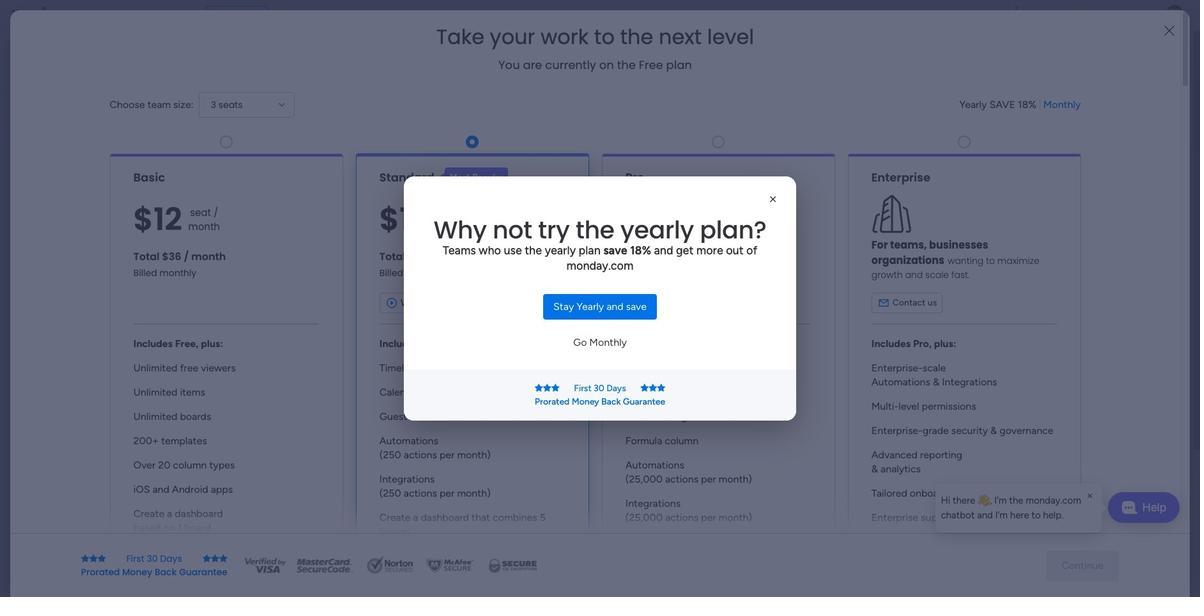 Task type: vqa. For each thing, say whether or not it's contained in the screenshot.
2 image
yes



Task type: locate. For each thing, give the bounding box(es) containing it.
0 vertical spatial option
[[8, 38, 155, 59]]

billing cycle selection group
[[960, 98, 1082, 112]]

1 add to favorites image from the left
[[660, 234, 673, 246]]

component image down public dashboard icon
[[703, 254, 715, 265]]

2 image
[[1012, 1, 1023, 15]]

terry turtle image right help image
[[1165, 5, 1185, 26]]

2 element
[[365, 481, 380, 497], [365, 481, 380, 497]]

star image
[[535, 384, 543, 393], [552, 384, 560, 393], [649, 384, 657, 393], [98, 554, 106, 563], [203, 554, 211, 563], [219, 554, 228, 563]]

getting started element
[[951, 466, 1143, 517]]

help center element
[[951, 527, 1143, 579]]

2 add to favorites image from the left
[[886, 234, 898, 246]]

circle o image
[[971, 153, 979, 162]]

select product image
[[12, 9, 24, 22]]

0 horizontal spatial add to favorites image
[[660, 234, 673, 246]]

terry turtle image left mastercard secure code image
[[266, 572, 292, 597]]

ssl encrypted image
[[481, 556, 545, 575]]

public dashboard image
[[703, 233, 717, 247]]

monday marketplace image
[[1058, 9, 1071, 22]]

component image
[[478, 254, 489, 265], [703, 254, 715, 265]]

0 horizontal spatial component image
[[478, 254, 489, 265]]

component image down public board icon
[[478, 254, 489, 265]]

add to favorites image
[[660, 234, 673, 246], [886, 234, 898, 246]]

document
[[404, 176, 797, 421]]

mastercard secure code image
[[293, 556, 357, 575]]

list box
[[0, 149, 163, 455]]

option
[[8, 38, 155, 59], [8, 60, 155, 81], [0, 151, 163, 154]]

templates image image
[[963, 257, 1132, 345]]

component image for public board icon
[[478, 254, 489, 265]]

star image
[[543, 384, 552, 393], [641, 384, 649, 393], [657, 384, 666, 393], [81, 554, 89, 563], [89, 554, 98, 563], [211, 554, 219, 563]]

see plans image
[[212, 8, 224, 22]]

heading
[[437, 26, 755, 49]]

1 horizontal spatial add to favorites image
[[886, 234, 898, 246]]

dialog
[[0, 0, 1201, 597], [936, 483, 1102, 533]]

2 component image from the left
[[703, 254, 715, 265]]

help image
[[1118, 9, 1130, 22]]

terry turtle image up verified by visa image
[[266, 526, 292, 551]]

1 horizontal spatial component image
[[703, 254, 715, 265]]

2 vertical spatial terry turtle image
[[266, 572, 292, 597]]

close image
[[767, 193, 780, 206]]

terry turtle image
[[1165, 5, 1185, 26], [266, 526, 292, 551], [266, 572, 292, 597]]

1 component image from the left
[[478, 254, 489, 265]]

invite members image
[[1030, 9, 1043, 22]]

0 vertical spatial terry turtle image
[[1165, 5, 1185, 26]]

1 vertical spatial option
[[8, 60, 155, 81]]



Task type: describe. For each thing, give the bounding box(es) containing it.
remove from favorites image
[[434, 234, 447, 246]]

mcafee secure image
[[425, 556, 476, 575]]

component image for public dashboard icon
[[703, 254, 715, 265]]

norton secured image
[[362, 556, 419, 575]]

enterprise tier selected option
[[848, 153, 1082, 577]]

basic tier selected option
[[110, 153, 343, 577]]

tier options list box
[[110, 130, 1082, 577]]

pro tier selected option
[[602, 153, 835, 577]]

1 vertical spatial terry turtle image
[[266, 526, 292, 551]]

standard tier selected option
[[356, 153, 589, 577]]

add to favorites image for public dashboard icon
[[886, 234, 898, 246]]

2 vertical spatial option
[[0, 151, 163, 154]]

search everything image
[[1090, 9, 1102, 22]]

check circle image
[[971, 136, 979, 146]]

quick search results list box
[[236, 120, 921, 446]]

close recently visited image
[[236, 104, 251, 120]]

public board image
[[478, 233, 492, 247]]

chat bot icon image
[[1122, 501, 1138, 514]]

notifications image
[[974, 9, 987, 22]]

verified by visa image
[[243, 556, 288, 575]]

add to favorites image for public board icon
[[660, 234, 673, 246]]

update feed image
[[1002, 9, 1015, 22]]



